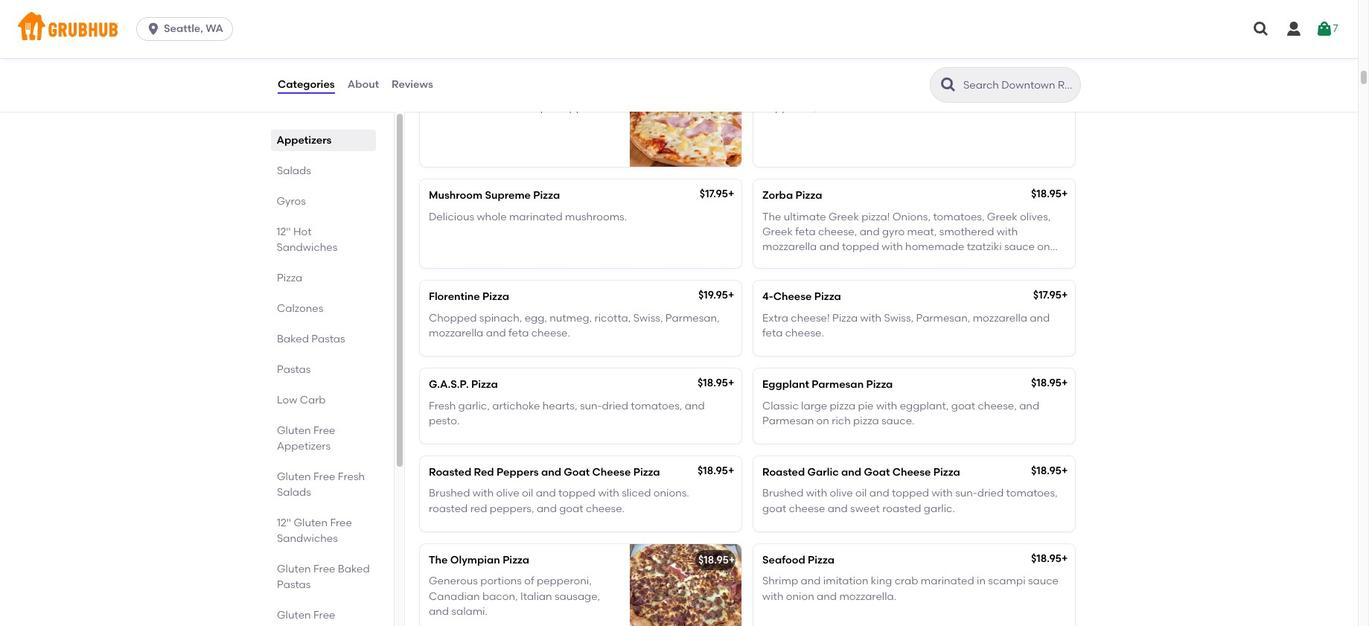Task type: vqa. For each thing, say whether or not it's contained in the screenshot.
Cheese
yes



Task type: locate. For each thing, give the bounding box(es) containing it.
peppers
[[497, 466, 539, 479]]

2 horizontal spatial mozzarella
[[973, 312, 1028, 324]]

with up sauce.
[[876, 400, 898, 412]]

topped up garlic.
[[892, 487, 929, 500]]

florentine pizza
[[429, 291, 509, 303]]

free down the "carb"
[[314, 425, 335, 437]]

topped inside brushed with olive oil and topped with sun-dried tomatoes, goat cheese and sweet roasted garlic.
[[892, 487, 929, 500]]

sandwiches down hot
[[277, 241, 338, 254]]

1 vertical spatial $17.95
[[700, 188, 728, 201]]

cheese, inside the ultimate greek pizza! onions, tomatoes, greek olives, greek feta cheese, and gyro meat, smothered with mozzarella and topped with homemade tzatziki sauce on the side.
[[818, 226, 857, 238]]

2 roasted from the left
[[763, 466, 805, 479]]

0 horizontal spatial olive
[[496, 487, 520, 500]]

0 horizontal spatial goat
[[559, 503, 584, 515]]

with down gyro
[[882, 241, 903, 253]]

1 vertical spatial cheese,
[[978, 400, 1017, 412]]

on
[[1038, 241, 1051, 253], [817, 415, 830, 427]]

red
[[470, 503, 487, 515]]

1 horizontal spatial cheese,
[[978, 400, 1017, 412]]

gluten free baked pastas
[[277, 563, 370, 591]]

oil
[[522, 487, 534, 500], [856, 487, 867, 500]]

$17.95 +
[[1034, 78, 1068, 91], [700, 188, 735, 201], [1034, 289, 1068, 302]]

12" down gluten free fresh salads
[[277, 517, 291, 530]]

0 vertical spatial salads
[[277, 165, 311, 177]]

with down shrimp
[[763, 590, 784, 603]]

brushed for red
[[429, 487, 470, 500]]

0 vertical spatial 12"
[[277, 226, 291, 238]]

gluten down gluten free baked pastas
[[277, 609, 311, 622]]

free inside gluten free baked pastas
[[314, 563, 335, 576]]

1 vertical spatial salads
[[277, 486, 311, 499]]

+
[[1062, 78, 1068, 91], [728, 188, 735, 201], [1062, 188, 1068, 201], [728, 289, 735, 302], [1062, 289, 1068, 302], [728, 377, 735, 390], [1062, 377, 1068, 390], [728, 465, 735, 477], [1062, 465, 1068, 477], [1062, 553, 1068, 565], [729, 554, 735, 567]]

greek left pizza! on the top of the page
[[829, 210, 859, 223]]

0 horizontal spatial oil
[[522, 487, 534, 500]]

gluten inside gluten free appetizers
[[277, 425, 311, 437]]

cheese up the sliced
[[593, 466, 631, 479]]

cheese up brushed with olive oil and topped with sun-dried tomatoes, goat cheese and sweet roasted garlic.
[[893, 466, 931, 479]]

topped
[[842, 241, 880, 253], [559, 487, 596, 500], [892, 487, 929, 500]]

1 horizontal spatial goat
[[864, 466, 890, 479]]

$17.95 for delicious whole marinated mushrooms.
[[700, 188, 728, 201]]

oil inside "brushed with olive oil and topped with sliced onions. roasted red peppers, and goat cheese."
[[522, 487, 534, 500]]

1 olive from the left
[[496, 487, 520, 500]]

svg image inside 7 button
[[1316, 20, 1333, 38]]

2 horizontal spatial goat
[[952, 400, 976, 412]]

eggplant,
[[900, 400, 949, 412]]

greek
[[829, 210, 859, 223], [987, 210, 1018, 223], [763, 226, 793, 238]]

marinated left in
[[921, 575, 975, 588]]

seattle,
[[164, 22, 203, 35]]

svg image for seattle, wa
[[146, 22, 161, 36]]

parmesan, inside chopped spinach, egg, nutmeg, ricotta, swiss, parmesan, mozzarella and feta cheese.
[[666, 312, 720, 324]]

1 horizontal spatial mozzarella
[[763, 241, 817, 253]]

pesto.
[[429, 415, 460, 427]]

2 parmesan, from the left
[[916, 312, 971, 324]]

$18.95 for classic large pizza pie with eggplant, goat cheese, and parmesan on rich pizza sauce.
[[1031, 377, 1062, 390]]

brushed for goat
[[763, 487, 804, 500]]

marinated down supreme on the top left of the page
[[509, 210, 563, 223]]

pastas down gluten free baked pastas
[[277, 625, 311, 626]]

1 horizontal spatial cheese
[[774, 291, 812, 303]]

cheese up 'extra'
[[774, 291, 812, 303]]

parmesan,
[[666, 312, 720, 324], [916, 312, 971, 324]]

0 horizontal spatial brushed
[[429, 487, 470, 500]]

marinated
[[509, 210, 563, 223], [921, 575, 975, 588]]

1 vertical spatial sun-
[[956, 487, 978, 500]]

+ for chopped spinach, egg, nutmeg, ricotta, swiss, parmesan, mozzarella and feta cheese.
[[728, 289, 735, 302]]

0 horizontal spatial roasted
[[429, 466, 472, 479]]

extra
[[763, 312, 789, 324]]

1 vertical spatial mushrooms.
[[565, 210, 627, 223]]

swiss, inside chopped spinach, egg, nutmeg, ricotta, swiss, parmesan, mozzarella and feta cheese.
[[634, 312, 663, 324]]

0 vertical spatial sun-
[[580, 400, 602, 412]]

1 horizontal spatial swiss,
[[884, 312, 914, 324]]

1 vertical spatial canadian
[[429, 590, 480, 603]]

0 vertical spatial dried
[[602, 400, 629, 412]]

mushroom supreme pizza
[[429, 189, 560, 202]]

0 horizontal spatial cheese,
[[818, 226, 857, 238]]

with inside the shrimp and imitation king crab marinated in scampi sauce with onion and mozzarella.
[[763, 590, 784, 603]]

onion
[[786, 590, 815, 603]]

1 vertical spatial tomatoes,
[[631, 400, 682, 412]]

gluten down gluten free appetizers
[[277, 471, 311, 483]]

roasted left red
[[429, 503, 468, 515]]

0 vertical spatial sandwiches
[[277, 241, 338, 254]]

0 horizontal spatial fresh
[[338, 471, 365, 483]]

pastas inside gluten free pastas
[[277, 625, 311, 626]]

cheese
[[774, 291, 812, 303], [593, 466, 631, 479], [893, 466, 931, 479]]

gluten inside gluten free fresh salads
[[277, 471, 311, 483]]

with up tzatziki
[[997, 226, 1018, 238]]

$18.95 + for fresh garlic, artichoke hearts, sun-dried tomatoes, and pesto.
[[698, 377, 735, 390]]

canadian inside generous portions of pepperoni, canadian bacon, italian sausage, and salami.
[[429, 590, 480, 603]]

0 horizontal spatial topped
[[559, 487, 596, 500]]

1 horizontal spatial marinated
[[921, 575, 975, 588]]

goat up "brushed with olive oil and topped with sliced onions. roasted red peppers, and goat cheese."
[[564, 466, 590, 479]]

dried inside brushed with olive oil and topped with sun-dried tomatoes, goat cheese and sweet roasted garlic.
[[978, 487, 1004, 500]]

1 horizontal spatial topped
[[842, 241, 880, 253]]

1 roasted from the left
[[429, 466, 472, 479]]

1 vertical spatial $17.95 +
[[700, 188, 735, 201]]

gluten down gluten free fresh salads
[[294, 517, 328, 530]]

and inside fresh garlic, artichoke hearts, sun-dried tomatoes, and pesto.
[[685, 400, 705, 412]]

oil up sweet
[[856, 487, 867, 500]]

svg image inside seattle, wa button
[[146, 22, 161, 36]]

+ for classic large pizza pie with eggplant, goat cheese, and parmesan on rich pizza sauce.
[[1062, 377, 1068, 390]]

free down gluten free baked pastas
[[314, 609, 335, 622]]

1 horizontal spatial roasted
[[763, 466, 805, 479]]

+ for extra cheese! pizza with swiss, parmesan, mozzarella and feta cheese.
[[1062, 289, 1068, 302]]

roasted left garlic
[[763, 466, 805, 479]]

1 horizontal spatial olive
[[830, 487, 853, 500]]

parmesan up large
[[812, 379, 864, 391]]

free down gluten free appetizers
[[314, 471, 335, 483]]

low
[[277, 394, 297, 407]]

1 vertical spatial baked
[[338, 563, 370, 576]]

0 horizontal spatial on
[[817, 415, 830, 427]]

olympian
[[450, 554, 500, 567]]

pizza
[[481, 80, 507, 93], [533, 189, 560, 202], [796, 189, 822, 202], [277, 272, 302, 284], [483, 291, 509, 303], [815, 291, 841, 303], [833, 312, 858, 324], [471, 379, 498, 391], [867, 379, 893, 391], [634, 466, 660, 479], [934, 466, 960, 479], [503, 554, 530, 567], [808, 554, 835, 567]]

salads up gyros
[[277, 165, 311, 177]]

hawaiian pizza image
[[630, 70, 742, 167]]

pastas down calzones
[[311, 333, 345, 346]]

oil for peppers
[[522, 487, 534, 500]]

0 vertical spatial sauce
[[1005, 241, 1035, 253]]

parmesan down classic
[[763, 415, 814, 427]]

olive inside brushed with olive oil and topped with sun-dried tomatoes, goat cheese and sweet roasted garlic.
[[830, 487, 853, 500]]

baked down calzones
[[277, 333, 309, 346]]

1 parmesan, from the left
[[666, 312, 720, 324]]

whole
[[477, 210, 507, 223]]

cheese. inside "brushed with olive oil and topped with sliced onions. roasted red peppers, and goat cheese."
[[586, 503, 625, 515]]

12"
[[277, 226, 291, 238], [277, 517, 291, 530]]

12" inside 12" hot sandwiches
[[277, 226, 291, 238]]

0 vertical spatial parmesan
[[812, 379, 864, 391]]

0 horizontal spatial dried
[[602, 400, 629, 412]]

goat right eggplant,
[[952, 400, 976, 412]]

parmesan inside the classic large pizza pie with eggplant, goat cheese, and parmesan on rich pizza sauce.
[[763, 415, 814, 427]]

garlic.
[[924, 503, 955, 515]]

appetizers inside gluten free appetizers
[[277, 440, 331, 453]]

mozzarella down chopped
[[429, 327, 484, 340]]

0 vertical spatial on
[[1038, 241, 1051, 253]]

and inside the classic large pizza pie with eggplant, goat cheese, and parmesan on rich pizza sauce.
[[1020, 400, 1040, 412]]

1 vertical spatial the
[[429, 554, 448, 567]]

$18.95 for the ultimate greek pizza! onions, tomatoes, greek olives, greek feta cheese, and gyro meat, smothered with mozzarella and topped with homemade tzatziki sauce on the side.
[[1031, 188, 1062, 201]]

1 vertical spatial marinated
[[921, 575, 975, 588]]

olive for and
[[830, 487, 853, 500]]

pizza up cheese!
[[815, 291, 841, 303]]

roasted left the red
[[429, 466, 472, 479]]

fresh
[[429, 400, 456, 412], [338, 471, 365, 483]]

sauce down olives,
[[1005, 241, 1035, 253]]

topped inside "brushed with olive oil and topped with sliced onions. roasted red peppers, and goat cheese."
[[559, 487, 596, 500]]

2 vertical spatial mozzarella
[[429, 327, 484, 340]]

brushed inside "brushed with olive oil and topped with sliced onions. roasted red peppers, and goat cheese."
[[429, 487, 470, 500]]

gluten for gluten free pastas
[[277, 609, 311, 622]]

2 horizontal spatial tomatoes,
[[1007, 487, 1058, 500]]

free down gluten free fresh salads
[[330, 517, 352, 530]]

1 vertical spatial on
[[817, 415, 830, 427]]

pizza up ultimate
[[796, 189, 822, 202]]

parmesan, down homemade
[[916, 312, 971, 324]]

fresh up the pesto. on the left of the page
[[429, 400, 456, 412]]

sauce right 'scampi'
[[1028, 575, 1059, 588]]

goat
[[564, 466, 590, 479], [864, 466, 890, 479]]

topped down roasted red peppers and goat cheese pizza
[[559, 487, 596, 500]]

0 horizontal spatial tomatoes,
[[631, 400, 682, 412]]

cheese, right eggplant,
[[978, 400, 1017, 412]]

scampi
[[989, 575, 1026, 588]]

1 swiss, from the left
[[634, 312, 663, 324]]

1 goat from the left
[[564, 466, 590, 479]]

+ for the ultimate greek pizza! onions, tomatoes, greek olives, greek feta cheese, and gyro meat, smothered with mozzarella and topped with homemade tzatziki sauce on the side.
[[1062, 188, 1068, 201]]

marinated inside the shrimp and imitation king crab marinated in scampi sauce with onion and mozzarella.
[[921, 575, 975, 588]]

feta down 'extra'
[[763, 327, 783, 340]]

0 vertical spatial baked
[[277, 333, 309, 346]]

2 horizontal spatial greek
[[987, 210, 1018, 223]]

roasted red peppers and goat cheese pizza
[[429, 466, 660, 479]]

+ for delicious whole marinated mushrooms.
[[728, 188, 735, 201]]

with right cheese!
[[861, 312, 882, 324]]

$18.95 for shrimp and imitation king crab marinated in scampi sauce with onion and mozzarella.
[[1031, 553, 1062, 565]]

gluten down the 12" gluten free sandwiches
[[277, 563, 311, 576]]

eggplant parmesan pizza
[[763, 379, 893, 391]]

mozzarella up side.
[[763, 241, 817, 253]]

1 horizontal spatial roasted
[[883, 503, 922, 515]]

oil for and
[[856, 487, 867, 500]]

parmesan, down $19.95
[[666, 312, 720, 324]]

cheese, inside the classic large pizza pie with eggplant, goat cheese, and parmesan on rich pizza sauce.
[[978, 400, 1017, 412]]

0 horizontal spatial swiss,
[[634, 312, 663, 324]]

pizza up rich
[[830, 400, 856, 412]]

2 horizontal spatial svg image
[[1316, 20, 1333, 38]]

florentine
[[429, 291, 480, 303]]

gluten down low
[[277, 425, 311, 437]]

2 olive from the left
[[830, 487, 853, 500]]

1 horizontal spatial oil
[[856, 487, 867, 500]]

1 vertical spatial parmesan
[[763, 415, 814, 427]]

search icon image
[[940, 76, 958, 94]]

goat down roasted red peppers and goat cheese pizza
[[559, 503, 584, 515]]

homemade
[[906, 241, 965, 253]]

goat left cheese
[[763, 503, 787, 515]]

mozzarella inside extra cheese! pizza with swiss, parmesan, mozzarella and feta cheese.
[[973, 312, 1028, 324]]

brushed up cheese
[[763, 487, 804, 500]]

1 horizontal spatial tomatoes,
[[933, 210, 985, 223]]

1 horizontal spatial mushrooms.
[[842, 101, 904, 114]]

feta inside the ultimate greek pizza! onions, tomatoes, greek olives, greek feta cheese, and gyro meat, smothered with mozzarella and topped with homemade tzatziki sauce on the side.
[[796, 226, 816, 238]]

0 vertical spatial mozzarella
[[763, 241, 817, 253]]

0 horizontal spatial svg image
[[146, 22, 161, 36]]

0 vertical spatial the
[[763, 210, 782, 223]]

cheese. down cheese!
[[785, 327, 824, 340]]

on inside the ultimate greek pizza! onions, tomatoes, greek olives, greek feta cheese, and gyro meat, smothered with mozzarella and topped with homemade tzatziki sauce on the side.
[[1038, 241, 1051, 253]]

the olympian pizza image
[[630, 544, 742, 626]]

$19.95
[[699, 289, 728, 302]]

0 vertical spatial fresh
[[429, 400, 456, 412]]

greek left olives,
[[987, 210, 1018, 223]]

svg image
[[1253, 20, 1271, 38]]

salads up the 12" gluten free sandwiches
[[277, 486, 311, 499]]

sun- inside fresh garlic, artichoke hearts, sun-dried tomatoes, and pesto.
[[580, 400, 602, 412]]

2 horizontal spatial cheese.
[[785, 327, 824, 340]]

0 vertical spatial cheese,
[[818, 226, 857, 238]]

egg,
[[525, 312, 547, 324]]

1 oil from the left
[[522, 487, 534, 500]]

appetizers down categories button
[[277, 134, 332, 147]]

2 12" from the top
[[277, 517, 291, 530]]

tomatoes,
[[933, 210, 985, 223], [631, 400, 682, 412], [1007, 487, 1058, 500]]

free inside gluten free appetizers
[[314, 425, 335, 437]]

1 12" from the top
[[277, 226, 291, 238]]

+ for pepperoni, and mushrooms.
[[1062, 78, 1068, 91]]

pastas up gluten free pastas
[[277, 579, 311, 591]]

free inside gluten free pastas
[[314, 609, 335, 622]]

on down large
[[817, 415, 830, 427]]

1 horizontal spatial brushed
[[763, 487, 804, 500]]

seattle, wa
[[164, 22, 223, 35]]

tomatoes, inside fresh garlic, artichoke hearts, sun-dried tomatoes, and pesto.
[[631, 400, 682, 412]]

the up "generous"
[[429, 554, 448, 567]]

ultimate
[[784, 210, 826, 223]]

roasted right sweet
[[883, 503, 922, 515]]

0 horizontal spatial parmesan,
[[666, 312, 720, 324]]

cheese. down the sliced
[[586, 503, 625, 515]]

svg image
[[1285, 20, 1303, 38], [1316, 20, 1333, 38], [146, 22, 161, 36]]

roasted for roasted garlic and goat cheese pizza
[[763, 466, 805, 479]]

fresh garlic, artichoke hearts, sun-dried tomatoes, and pesto.
[[429, 400, 705, 427]]

sauce inside the shrimp and imitation king crab marinated in scampi sauce with onion and mozzarella.
[[1028, 575, 1059, 588]]

1 horizontal spatial feta
[[763, 327, 783, 340]]

baked
[[277, 333, 309, 346], [338, 563, 370, 576]]

pizza right cheese!
[[833, 312, 858, 324]]

0 horizontal spatial cheese
[[593, 466, 631, 479]]

cheese. down egg, at left
[[532, 327, 570, 340]]

gluten inside the 12" gluten free sandwiches
[[294, 517, 328, 530]]

oil inside brushed with olive oil and topped with sun-dried tomatoes, goat cheese and sweet roasted garlic.
[[856, 487, 867, 500]]

greek up the
[[763, 226, 793, 238]]

1 vertical spatial mozzarella
[[973, 312, 1028, 324]]

1 vertical spatial sandwiches
[[277, 532, 338, 545]]

sandwiches up gluten free baked pastas
[[277, 532, 338, 545]]

gluten
[[277, 425, 311, 437], [277, 471, 311, 483], [294, 517, 328, 530], [277, 563, 311, 576], [277, 609, 311, 622]]

1 horizontal spatial on
[[1038, 241, 1051, 253]]

mozzarella.
[[840, 590, 897, 603]]

sun- inside brushed with olive oil and topped with sun-dried tomatoes, goat cheese and sweet roasted garlic.
[[956, 487, 978, 500]]

baked inside gluten free baked pastas
[[338, 563, 370, 576]]

2 swiss, from the left
[[884, 312, 914, 324]]

low carb
[[277, 394, 326, 407]]

fresh up the 12" gluten free sandwiches
[[338, 471, 365, 483]]

canadian down "generous"
[[429, 590, 480, 603]]

gluten free appetizers
[[277, 425, 335, 453]]

1 horizontal spatial fresh
[[429, 400, 456, 412]]

topped down pizza! on the top of the page
[[842, 241, 880, 253]]

2 vertical spatial tomatoes,
[[1007, 487, 1058, 500]]

1 vertical spatial 12"
[[277, 517, 291, 530]]

free down the 12" gluten free sandwiches
[[314, 563, 335, 576]]

0 horizontal spatial goat
[[564, 466, 590, 479]]

seattle, wa button
[[136, 17, 239, 41]]

g.a.s.p.
[[429, 379, 469, 391]]

free inside the 12" gluten free sandwiches
[[330, 517, 352, 530]]

pizza up of
[[503, 554, 530, 567]]

and inside extra cheese! pizza with swiss, parmesan, mozzarella and feta cheese.
[[1030, 312, 1050, 324]]

2 sandwiches from the top
[[277, 532, 338, 545]]

2 canadian from the top
[[429, 590, 480, 603]]

the
[[763, 210, 782, 223], [429, 554, 448, 567]]

pizza up garlic.
[[934, 466, 960, 479]]

free for appetizers
[[314, 425, 335, 437]]

olive inside "brushed with olive oil and topped with sliced onions. roasted red peppers, and goat cheese."
[[496, 487, 520, 500]]

1 roasted from the left
[[429, 503, 468, 515]]

on down olives,
[[1038, 241, 1051, 253]]

1 vertical spatial sauce
[[1028, 575, 1059, 588]]

roasted for roasted red peppers and goat cheese pizza
[[429, 466, 472, 479]]

$18.95 +
[[1031, 188, 1068, 201], [698, 377, 735, 390], [1031, 377, 1068, 390], [698, 465, 735, 477], [1031, 465, 1068, 477], [1031, 553, 1068, 565], [699, 554, 735, 567]]

$18.95 for fresh garlic, artichoke hearts, sun-dried tomatoes, and pesto.
[[698, 377, 728, 390]]

imitation
[[824, 575, 869, 588]]

feta for cheese.
[[509, 327, 529, 340]]

olive down garlic
[[830, 487, 853, 500]]

0 horizontal spatial feta
[[509, 327, 529, 340]]

with left the sliced
[[598, 487, 619, 500]]

2 roasted from the left
[[883, 503, 922, 515]]

0 horizontal spatial cheese.
[[532, 327, 570, 340]]

the inside the ultimate greek pizza! onions, tomatoes, greek olives, greek feta cheese, and gyro meat, smothered with mozzarella and topped with homemade tzatziki sauce on the side.
[[763, 210, 782, 223]]

12" left hot
[[277, 226, 291, 238]]

0 vertical spatial marinated
[[509, 210, 563, 223]]

0 horizontal spatial marinated
[[509, 210, 563, 223]]

1 horizontal spatial parmesan,
[[916, 312, 971, 324]]

cheese!
[[791, 312, 830, 324]]

$18.95 for brushed with olive oil and topped with sliced onions. roasted red peppers, and goat cheese.
[[698, 465, 728, 477]]

0 vertical spatial appetizers
[[277, 134, 332, 147]]

sauce inside the ultimate greek pizza! onions, tomatoes, greek olives, greek feta cheese, and gyro meat, smothered with mozzarella and topped with homemade tzatziki sauce on the side.
[[1005, 241, 1035, 253]]

12" inside the 12" gluten free sandwiches
[[277, 517, 291, 530]]

pizza up calzones
[[277, 272, 302, 284]]

brushed inside brushed with olive oil and topped with sun-dried tomatoes, goat cheese and sweet roasted garlic.
[[763, 487, 804, 500]]

0 vertical spatial $17.95
[[1034, 78, 1062, 91]]

olive up peppers,
[[496, 487, 520, 500]]

brushed
[[429, 487, 470, 500], [763, 487, 804, 500]]

oil up peppers,
[[522, 487, 534, 500]]

mozzarella down tzatziki
[[973, 312, 1028, 324]]

chopped spinach, egg, nutmeg, ricotta, swiss, parmesan, mozzarella and feta cheese.
[[429, 312, 720, 340]]

shrimp
[[763, 575, 798, 588]]

1 horizontal spatial sun-
[[956, 487, 978, 500]]

brushed with olive oil and topped with sun-dried tomatoes, goat cheese and sweet roasted garlic.
[[763, 487, 1058, 515]]

2 brushed from the left
[[763, 487, 804, 500]]

parmesan, inside extra cheese! pizza with swiss, parmesan, mozzarella and feta cheese.
[[916, 312, 971, 324]]

nutmeg,
[[550, 312, 592, 324]]

sun-
[[580, 400, 602, 412], [956, 487, 978, 500]]

1 appetizers from the top
[[277, 134, 332, 147]]

g.a.s.p. pizza
[[429, 379, 498, 391]]

swiss,
[[634, 312, 663, 324], [884, 312, 914, 324]]

1 vertical spatial dried
[[978, 487, 1004, 500]]

cheese.
[[532, 327, 570, 340], [785, 327, 824, 340], [586, 503, 625, 515]]

the down "zorba"
[[763, 210, 782, 223]]

canadian down hawaiian
[[429, 101, 480, 114]]

Search Downtown Romio's Pizza and Pasta search field
[[962, 78, 1076, 92]]

2 oil from the left
[[856, 487, 867, 500]]

salami.
[[452, 605, 488, 618]]

reviews
[[392, 78, 433, 91]]

1 horizontal spatial cheese.
[[586, 503, 625, 515]]

sauce
[[1005, 241, 1035, 253], [1028, 575, 1059, 588]]

categories button
[[277, 58, 336, 112]]

1 horizontal spatial baked
[[338, 563, 370, 576]]

the
[[763, 256, 779, 268]]

gluten inside gluten free pastas
[[277, 609, 311, 622]]

pepperoni, and mushrooms.
[[763, 101, 904, 114]]

goat inside brushed with olive oil and topped with sun-dried tomatoes, goat cheese and sweet roasted garlic.
[[763, 503, 787, 515]]

feta down ultimate
[[796, 226, 816, 238]]

appetizers up gluten free fresh salads
[[277, 440, 331, 453]]

0 vertical spatial $17.95 +
[[1034, 78, 1068, 91]]

pizza up the imitation
[[808, 554, 835, 567]]

gluten free fresh salads
[[277, 471, 365, 499]]

0 horizontal spatial the
[[429, 554, 448, 567]]

sauce.
[[882, 415, 915, 427]]

0 vertical spatial tomatoes,
[[933, 210, 985, 223]]

feta inside chopped spinach, egg, nutmeg, ricotta, swiss, parmesan, mozzarella and feta cheese.
[[509, 327, 529, 340]]

12" for 12" gluten free sandwiches
[[277, 517, 291, 530]]

goat up sweet
[[864, 466, 890, 479]]

0 vertical spatial canadian
[[429, 101, 480, 114]]

1 horizontal spatial goat
[[763, 503, 787, 515]]

gluten inside gluten free baked pastas
[[277, 563, 311, 576]]

sandwiches
[[277, 241, 338, 254], [277, 532, 338, 545]]

12" for 12" hot sandwiches
[[277, 226, 291, 238]]

brushed up olympian on the bottom of the page
[[429, 487, 470, 500]]

free inside gluten free fresh salads
[[314, 471, 335, 483]]

olive
[[496, 487, 520, 500], [830, 487, 853, 500]]

0 horizontal spatial mozzarella
[[429, 327, 484, 340]]

pizza down 'pie'
[[854, 415, 879, 427]]

2 salads from the top
[[277, 486, 311, 499]]

pineapple.
[[540, 101, 594, 114]]

feta down egg, at left
[[509, 327, 529, 340]]

cheese,
[[818, 226, 857, 238], [978, 400, 1017, 412]]

1 vertical spatial appetizers
[[277, 440, 331, 453]]

carb
[[300, 394, 326, 407]]

1 horizontal spatial the
[[763, 210, 782, 223]]

1 horizontal spatial dried
[[978, 487, 1004, 500]]

baked down the 12" gluten free sandwiches
[[338, 563, 370, 576]]

$18.95 for brushed with olive oil and topped with sun-dried tomatoes, goat cheese and sweet roasted garlic.
[[1031, 465, 1062, 477]]

0 horizontal spatial roasted
[[429, 503, 468, 515]]

cheese, down ultimate
[[818, 226, 857, 238]]

0 horizontal spatial sun-
[[580, 400, 602, 412]]

1 brushed from the left
[[429, 487, 470, 500]]

$18.95 + for shrimp and imitation king crab marinated in scampi sauce with onion and mozzarella.
[[1031, 553, 1068, 565]]

main navigation navigation
[[0, 0, 1358, 58]]

2 appetizers from the top
[[277, 440, 331, 453]]

+ for brushed with olive oil and topped with sliced onions. roasted red peppers, and goat cheese.
[[728, 465, 735, 477]]



Task type: describe. For each thing, give the bounding box(es) containing it.
mushroom
[[429, 189, 483, 202]]

gluten for gluten free fresh salads
[[277, 471, 311, 483]]

$17.95 for extra cheese! pizza with swiss, parmesan, mozzarella and feta cheese.
[[1034, 289, 1062, 302]]

meat,
[[907, 226, 937, 238]]

classic
[[763, 400, 799, 412]]

4-
[[763, 291, 774, 303]]

1 salads from the top
[[277, 165, 311, 177]]

onions,
[[893, 210, 931, 223]]

$18.95 + for the ultimate greek pizza! onions, tomatoes, greek olives, greek feta cheese, and gyro meat, smothered with mozzarella and topped with homemade tzatziki sauce on the side.
[[1031, 188, 1068, 201]]

pepperoni,
[[763, 101, 817, 114]]

delicious
[[429, 210, 474, 223]]

seafood
[[763, 554, 806, 567]]

0 vertical spatial mushrooms.
[[842, 101, 904, 114]]

goat inside the classic large pizza pie with eggplant, goat cheese, and parmesan on rich pizza sauce.
[[952, 400, 976, 412]]

pizza up spinach,
[[483, 291, 509, 303]]

pizza up the sliced
[[634, 466, 660, 479]]

pizza up garlic,
[[471, 379, 498, 391]]

dried inside fresh garlic, artichoke hearts, sun-dried tomatoes, and pesto.
[[602, 400, 629, 412]]

ricotta,
[[595, 312, 631, 324]]

about
[[348, 78, 379, 91]]

4-cheese pizza
[[763, 291, 841, 303]]

$19.95 +
[[699, 289, 735, 302]]

tomatoes, inside the ultimate greek pizza! onions, tomatoes, greek olives, greek feta cheese, and gyro meat, smothered with mozzarella and topped with homemade tzatziki sauce on the side.
[[933, 210, 985, 223]]

spinach,
[[480, 312, 522, 324]]

gluten free pastas
[[277, 609, 335, 626]]

garlic,
[[458, 400, 490, 412]]

free for baked
[[314, 563, 335, 576]]

olive for peppers
[[496, 487, 520, 500]]

$17.95 + for extra cheese! pizza with swiss, parmesan, mozzarella and feta cheese.
[[1034, 289, 1068, 302]]

the olympian pizza
[[429, 554, 530, 567]]

gluten for gluten free baked pastas
[[277, 563, 311, 576]]

1 horizontal spatial greek
[[829, 210, 859, 223]]

1 vertical spatial pizza
[[854, 415, 879, 427]]

of
[[524, 575, 534, 588]]

mozzarella inside the ultimate greek pizza! onions, tomatoes, greek olives, greek feta cheese, and gyro meat, smothered with mozzarella and topped with homemade tzatziki sauce on the side.
[[763, 241, 817, 253]]

fresh inside fresh garlic, artichoke hearts, sun-dried tomatoes, and pesto.
[[429, 400, 456, 412]]

+ for brushed with olive oil and topped with sun-dried tomatoes, goat cheese and sweet roasted garlic.
[[1062, 465, 1068, 477]]

pizza up delicious whole marinated mushrooms.
[[533, 189, 560, 202]]

7 button
[[1316, 16, 1339, 42]]

with up red
[[473, 487, 494, 500]]

categories
[[278, 78, 335, 91]]

pizza!
[[862, 210, 890, 223]]

roasted garlic and goat cheese pizza
[[763, 466, 960, 479]]

+ for shrimp and imitation king crab marinated in scampi sauce with onion and mozzarella.
[[1062, 553, 1068, 565]]

tzatziki
[[967, 241, 1002, 253]]

0 horizontal spatial baked
[[277, 333, 309, 346]]

gluten for gluten free appetizers
[[277, 425, 311, 437]]

hearts,
[[543, 400, 578, 412]]

italian
[[521, 590, 552, 603]]

pizza up 'pie'
[[867, 379, 893, 391]]

$17.95 + for delicious whole marinated mushrooms.
[[700, 188, 735, 201]]

free for fresh
[[314, 471, 335, 483]]

the for the olympian pizza
[[429, 554, 448, 567]]

+ for fresh garlic, artichoke hearts, sun-dried tomatoes, and pesto.
[[728, 377, 735, 390]]

chopped
[[429, 312, 477, 324]]

free for pastas
[[314, 609, 335, 622]]

and inside chopped spinach, egg, nutmeg, ricotta, swiss, parmesan, mozzarella and feta cheese.
[[486, 327, 506, 340]]

canadian bacon and pineapple.
[[429, 101, 594, 114]]

baked pastas
[[277, 333, 345, 346]]

olives,
[[1020, 210, 1051, 223]]

sweet
[[851, 503, 880, 515]]

the for the ultimate greek pizza! onions, tomatoes, greek olives, greek feta cheese, and gyro meat, smothered with mozzarella and topped with homemade tzatziki sauce on the side.
[[763, 210, 782, 223]]

about button
[[347, 58, 380, 112]]

gyro
[[882, 226, 905, 238]]

classic large pizza pie with eggplant, goat cheese, and parmesan on rich pizza sauce.
[[763, 400, 1040, 427]]

12" gluten free sandwiches
[[277, 517, 352, 545]]

tomatoes, inside brushed with olive oil and topped with sun-dried tomatoes, goat cheese and sweet roasted garlic.
[[1007, 487, 1058, 500]]

2 horizontal spatial cheese
[[893, 466, 931, 479]]

$17.95 + for pepperoni, and mushrooms.
[[1034, 78, 1068, 91]]

garlic
[[808, 466, 839, 479]]

smothered
[[940, 226, 995, 238]]

side.
[[782, 256, 805, 268]]

hawaiian
[[429, 80, 478, 93]]

cheese
[[789, 503, 825, 515]]

0 horizontal spatial mushrooms.
[[565, 210, 627, 223]]

calzones
[[277, 302, 323, 315]]

pie
[[858, 400, 874, 412]]

with up garlic.
[[932, 487, 953, 500]]

$17.95 for pepperoni, and mushrooms.
[[1034, 78, 1062, 91]]

2 goat from the left
[[864, 466, 890, 479]]

0 horizontal spatial greek
[[763, 226, 793, 238]]

sliced
[[622, 487, 651, 500]]

onions.
[[654, 487, 690, 500]]

peppers,
[[490, 503, 534, 515]]

12" hot sandwiches
[[277, 226, 338, 254]]

supreme
[[485, 189, 531, 202]]

with inside extra cheese! pizza with swiss, parmesan, mozzarella and feta cheese.
[[861, 312, 882, 324]]

mozzarella inside chopped spinach, egg, nutmeg, ricotta, swiss, parmesan, mozzarella and feta cheese.
[[429, 327, 484, 340]]

and inside generous portions of pepperoni, canadian bacon, italian sausage, and salami.
[[429, 605, 449, 618]]

sausage,
[[555, 590, 600, 603]]

generous
[[429, 575, 478, 588]]

cheese. inside chopped spinach, egg, nutmeg, ricotta, swiss, parmesan, mozzarella and feta cheese.
[[532, 327, 570, 340]]

bacon
[[483, 101, 515, 114]]

topped inside the ultimate greek pizza! onions, tomatoes, greek olives, greek feta cheese, and gyro meat, smothered with mozzarella and topped with homemade tzatziki sauce on the side.
[[842, 241, 880, 253]]

$18.95 + for brushed with olive oil and topped with sun-dried tomatoes, goat cheese and sweet roasted garlic.
[[1031, 465, 1068, 477]]

on inside the classic large pizza pie with eggplant, goat cheese, and parmesan on rich pizza sauce.
[[817, 415, 830, 427]]

goat inside "brushed with olive oil and topped with sliced onions. roasted red peppers, and goat cheese."
[[559, 503, 584, 515]]

roasted inside brushed with olive oil and topped with sun-dried tomatoes, goat cheese and sweet roasted garlic.
[[883, 503, 922, 515]]

zorba
[[763, 189, 793, 202]]

pastas inside gluten free baked pastas
[[277, 579, 311, 591]]

bacon,
[[483, 590, 518, 603]]

shrimp and imitation king crab marinated in scampi sauce with onion and mozzarella.
[[763, 575, 1059, 603]]

$18.95 + for classic large pizza pie with eggplant, goat cheese, and parmesan on rich pizza sauce.
[[1031, 377, 1068, 390]]

reviews button
[[391, 58, 434, 112]]

pastas up low
[[277, 363, 311, 376]]

topped for brushed with olive oil and topped with sliced onions. roasted red peppers, and goat cheese.
[[559, 487, 596, 500]]

pizza up bacon
[[481, 80, 507, 93]]

zorba pizza
[[763, 189, 822, 202]]

1 sandwiches from the top
[[277, 241, 338, 254]]

1 canadian from the top
[[429, 101, 480, 114]]

crab
[[895, 575, 919, 588]]

fresh inside gluten free fresh salads
[[338, 471, 365, 483]]

the ultimate greek pizza! onions, tomatoes, greek olives, greek feta cheese, and gyro meat, smothered with mozzarella and topped with homemade tzatziki sauce on the side.
[[763, 210, 1051, 268]]

eggplant
[[763, 379, 809, 391]]

sandwiches inside the 12" gluten free sandwiches
[[277, 532, 338, 545]]

0 vertical spatial pizza
[[830, 400, 856, 412]]

portions
[[480, 575, 522, 588]]

cheese. inside extra cheese! pizza with swiss, parmesan, mozzarella and feta cheese.
[[785, 327, 824, 340]]

topped for brushed with olive oil and topped with sun-dried tomatoes, goat cheese and sweet roasted garlic.
[[892, 487, 929, 500]]

swiss, inside extra cheese! pizza with swiss, parmesan, mozzarella and feta cheese.
[[884, 312, 914, 324]]

large
[[801, 400, 828, 412]]

1 horizontal spatial svg image
[[1285, 20, 1303, 38]]

pizza inside extra cheese! pizza with swiss, parmesan, mozzarella and feta cheese.
[[833, 312, 858, 324]]

gyros
[[277, 195, 306, 208]]

feta inside extra cheese! pizza with swiss, parmesan, mozzarella and feta cheese.
[[763, 327, 783, 340]]

hot
[[294, 226, 312, 238]]

feta for cheese,
[[796, 226, 816, 238]]

brushed with olive oil and topped with sliced onions. roasted red peppers, and goat cheese.
[[429, 487, 690, 515]]

generous portions of pepperoni, canadian bacon, italian sausage, and salami.
[[429, 575, 600, 618]]

roasted inside "brushed with olive oil and topped with sliced onions. roasted red peppers, and goat cheese."
[[429, 503, 468, 515]]

wa
[[206, 22, 223, 35]]

7
[[1333, 22, 1339, 35]]

svg image for 7
[[1316, 20, 1333, 38]]

salads inside gluten free fresh salads
[[277, 486, 311, 499]]

artichoke
[[492, 400, 540, 412]]

with inside the classic large pizza pie with eggplant, goat cheese, and parmesan on rich pizza sauce.
[[876, 400, 898, 412]]

red
[[474, 466, 494, 479]]

with up cheese
[[806, 487, 828, 500]]

$18.95 + for brushed with olive oil and topped with sliced onions. roasted red peppers, and goat cheese.
[[698, 465, 735, 477]]



